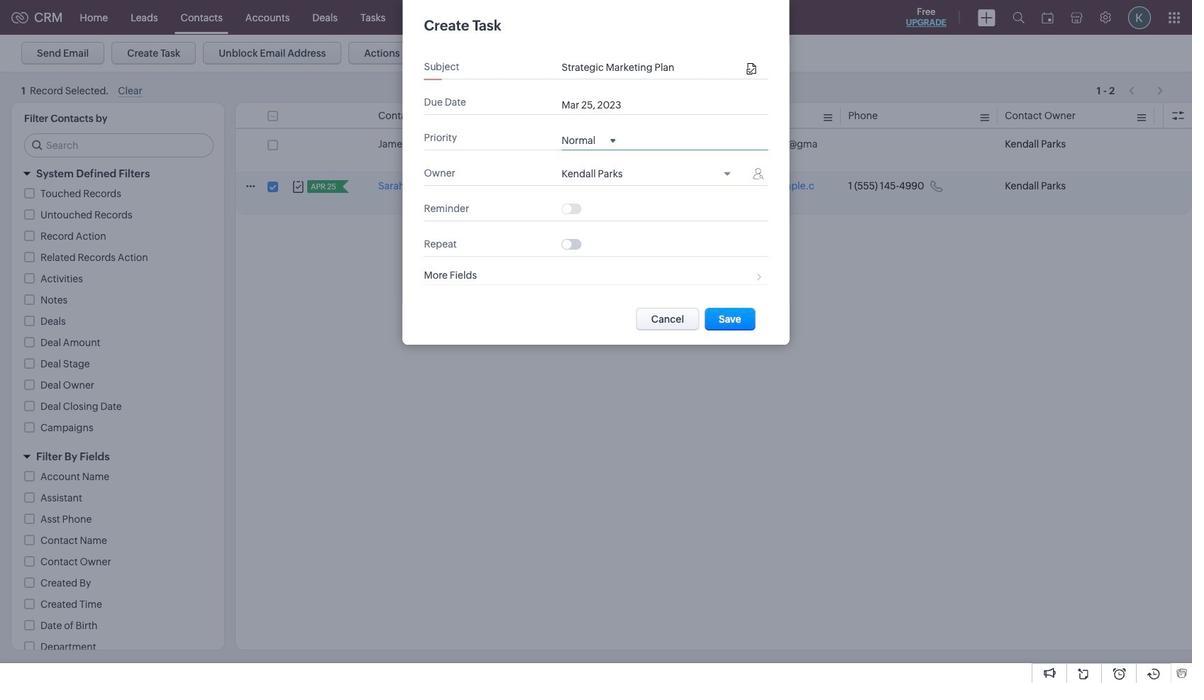 Task type: locate. For each thing, give the bounding box(es) containing it.
None field
[[562, 134, 615, 146], [562, 168, 737, 182], [562, 134, 615, 146], [562, 168, 737, 182]]

MMM d, yyyy text field
[[562, 99, 640, 111]]

None submit
[[705, 308, 755, 331]]

row group
[[236, 131, 1192, 214]]

navigation
[[1122, 77, 1171, 98], [1122, 80, 1171, 101]]

None text field
[[562, 62, 743, 73]]

logo image
[[11, 12, 28, 23]]

None button
[[636, 308, 699, 331]]



Task type: describe. For each thing, give the bounding box(es) containing it.
subject name lookup image
[[747, 63, 756, 75]]

2 navigation from the top
[[1122, 80, 1171, 101]]

Search text field
[[25, 134, 213, 157]]

1 navigation from the top
[[1122, 77, 1171, 98]]



